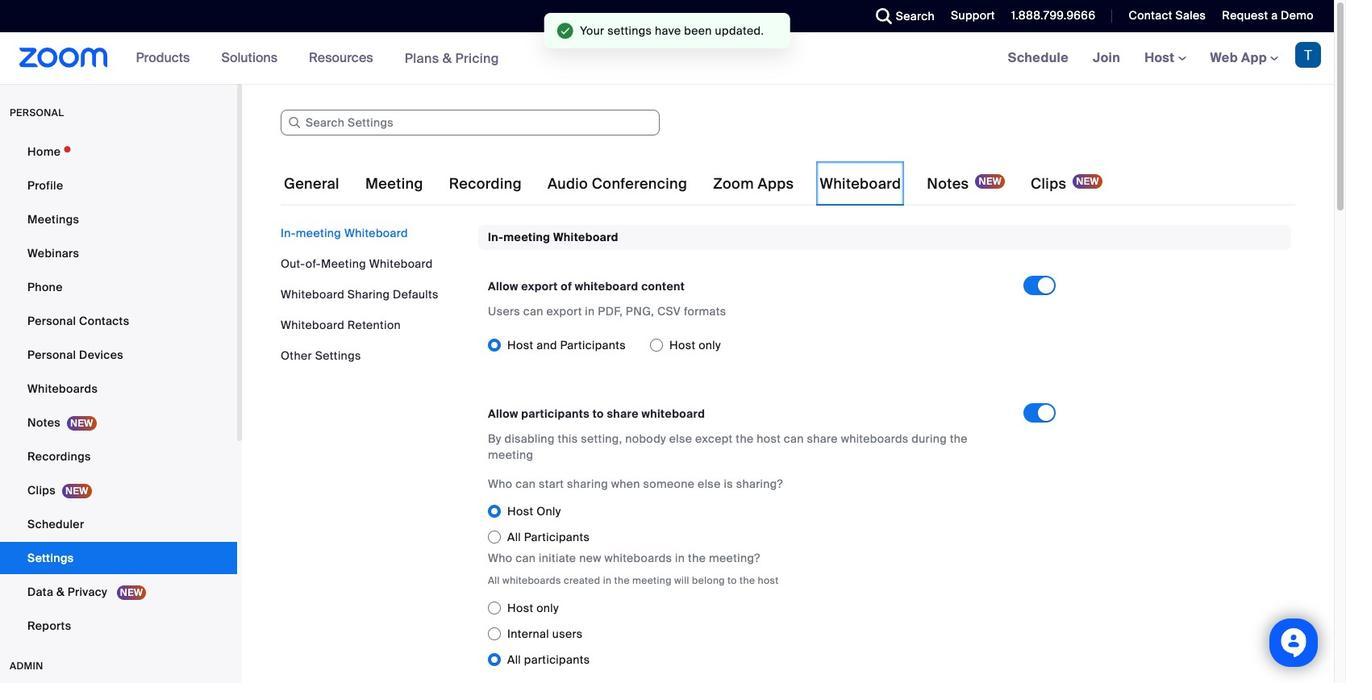 Task type: describe. For each thing, give the bounding box(es) containing it.
personal devices
[[27, 348, 123, 362]]

setting,
[[581, 432, 622, 446]]

can for who can initiate new whiteboards in the meeting?
[[516, 551, 536, 566]]

zoom apps
[[713, 174, 794, 194]]

phone
[[27, 280, 63, 294]]

profile link
[[0, 169, 237, 202]]

participants for allow
[[521, 407, 590, 421]]

in-meeting whiteboard element
[[478, 225, 1291, 683]]

1 vertical spatial host
[[758, 575, 779, 587]]

when
[[611, 477, 640, 491]]

conferencing
[[592, 174, 687, 194]]

audio conferencing
[[548, 174, 687, 194]]

participants inside who can start sharing when someone else is sharing? option group
[[524, 530, 590, 545]]

webinars
[[27, 246, 79, 261]]

personal contacts
[[27, 314, 129, 328]]

share inside by disabling this setting, nobody else except the host can share whiteboards during the meeting
[[807, 432, 838, 446]]

meeting?
[[709, 551, 760, 566]]

resources button
[[309, 32, 380, 84]]

other settings
[[281, 348, 361, 363]]

been
[[684, 23, 712, 38]]

clips link
[[0, 474, 237, 507]]

host only inside option group
[[669, 338, 721, 353]]

0 vertical spatial to
[[593, 407, 604, 421]]

host down csv
[[669, 338, 696, 353]]

your
[[580, 23, 604, 38]]

allow for allow export of whiteboard content
[[488, 279, 518, 294]]

only
[[536, 504, 561, 519]]

& for pricing
[[443, 50, 452, 67]]

1 vertical spatial export
[[546, 304, 582, 319]]

profile picture image
[[1295, 42, 1321, 68]]

out-of-meeting whiteboard
[[281, 256, 433, 271]]

scheduler link
[[0, 508, 237, 540]]

contacts
[[79, 314, 129, 328]]

whiteboards inside by disabling this setting, nobody else except the host can share whiteboards during the meeting
[[841, 432, 909, 446]]

tabs of my account settings page tab list
[[281, 161, 1106, 206]]

recordings
[[27, 449, 91, 464]]

can inside by disabling this setting, nobody else except the host can share whiteboards during the meeting
[[784, 432, 804, 446]]

products button
[[136, 32, 197, 84]]

in-meeting whiteboard inside menu bar
[[281, 226, 408, 240]]

demo
[[1281, 8, 1314, 23]]

sales
[[1176, 8, 1206, 23]]

search
[[896, 9, 935, 23]]

defaults
[[393, 287, 439, 302]]

csv
[[657, 304, 681, 319]]

meetings link
[[0, 203, 237, 236]]

who can initiate new whiteboards in the meeting?
[[488, 551, 760, 566]]

of
[[561, 279, 572, 294]]

settings inside settings link
[[27, 551, 74, 565]]

personal menu menu
[[0, 135, 237, 644]]

audio
[[548, 174, 588, 194]]

only inside option group
[[699, 338, 721, 353]]

whiteboard retention link
[[281, 318, 401, 332]]

and
[[536, 338, 557, 353]]

this
[[558, 432, 578, 446]]

who can initiate new whiteboards in the meeting? option group
[[488, 596, 1069, 673]]

in- inside menu bar
[[281, 226, 296, 240]]

personal for personal devices
[[27, 348, 76, 362]]

whiteboard retention
[[281, 318, 401, 332]]

1 vertical spatial else
[[698, 477, 721, 491]]

will
[[674, 575, 689, 587]]

who can start sharing when someone else is sharing?
[[488, 477, 783, 491]]

clips inside clips link
[[27, 483, 56, 498]]

meetings navigation
[[996, 32, 1334, 85]]

during
[[912, 432, 947, 446]]

users
[[552, 627, 583, 642]]

have
[[655, 23, 681, 38]]

data
[[27, 585, 53, 599]]

whiteboards link
[[0, 373, 237, 405]]

reports link
[[0, 610, 237, 642]]

profile
[[27, 178, 63, 193]]

personal devices link
[[0, 339, 237, 371]]

other settings link
[[281, 348, 361, 363]]

out-
[[281, 256, 305, 271]]

meeting inside tabs of my account settings page tab list
[[365, 174, 423, 194]]

host for participants
[[507, 504, 533, 519]]

retention
[[347, 318, 401, 332]]

except
[[695, 432, 733, 446]]

webinars link
[[0, 237, 237, 269]]

option group containing host and participants
[[488, 333, 1023, 358]]

settings inside menu bar
[[315, 348, 361, 363]]

plans & pricing
[[405, 50, 499, 67]]

general
[[284, 174, 339, 194]]

users
[[488, 304, 520, 319]]

1.888.799.9666
[[1011, 8, 1096, 23]]

join
[[1093, 49, 1120, 66]]

internal users
[[507, 627, 583, 642]]

contact
[[1129, 8, 1173, 23]]

search button
[[864, 0, 939, 32]]

data & privacy link
[[0, 576, 237, 608]]

web app button
[[1210, 49, 1278, 66]]

notes link
[[0, 406, 237, 439]]

allow for allow participants to share whiteboard
[[488, 407, 518, 421]]

notes inside 'link'
[[27, 415, 60, 430]]

solutions
[[221, 49, 278, 66]]

whiteboard inside tabs of my account settings page tab list
[[820, 174, 901, 194]]

other
[[281, 348, 312, 363]]

is
[[724, 477, 733, 491]]

home link
[[0, 135, 237, 168]]

content
[[641, 279, 685, 294]]

all for all participants
[[507, 653, 521, 667]]

meeting inside by disabling this setting, nobody else except the host can share whiteboards during the meeting
[[488, 448, 533, 462]]

host only inside who can initiate new whiteboards in the meeting? option group
[[507, 601, 559, 616]]

sharing
[[567, 477, 608, 491]]

updated.
[[715, 23, 764, 38]]

request
[[1222, 8, 1268, 23]]

home
[[27, 144, 61, 159]]

0 vertical spatial export
[[521, 279, 558, 294]]

apps
[[758, 174, 794, 194]]

1 horizontal spatial in-
[[488, 230, 504, 244]]

settings
[[607, 23, 652, 38]]

devices
[[79, 348, 123, 362]]

meeting left will
[[632, 575, 672, 587]]

participants for all
[[524, 653, 590, 667]]

zoom
[[713, 174, 754, 194]]

data & privacy
[[27, 585, 110, 599]]



Task type: locate. For each thing, give the bounding box(es) containing it.
notes inside tabs of my account settings page tab list
[[927, 174, 969, 194]]

& for privacy
[[56, 585, 65, 599]]

1 vertical spatial host only
[[507, 601, 559, 616]]

only up internal users
[[536, 601, 559, 616]]

1 vertical spatial &
[[56, 585, 65, 599]]

only down formats at the top right of the page
[[699, 338, 721, 353]]

host down meeting?
[[758, 575, 779, 587]]

0 vertical spatial meeting
[[365, 174, 423, 194]]

1 horizontal spatial whiteboards
[[604, 551, 672, 566]]

0 vertical spatial personal
[[27, 314, 76, 328]]

0 vertical spatial host
[[757, 432, 781, 446]]

meetings
[[27, 212, 79, 227]]

scheduler
[[27, 517, 84, 532]]

0 horizontal spatial whiteboard
[[575, 279, 638, 294]]

else left except
[[669, 432, 692, 446]]

the down who can initiate new whiteboards in the meeting?
[[614, 575, 630, 587]]

in-
[[281, 226, 296, 240], [488, 230, 504, 244]]

Search Settings text field
[[281, 110, 660, 135]]

menu bar containing in-meeting whiteboard
[[281, 225, 466, 364]]

export down of
[[546, 304, 582, 319]]

phone link
[[0, 271, 237, 303]]

2 vertical spatial whiteboards
[[503, 575, 561, 587]]

1 vertical spatial in
[[675, 551, 685, 566]]

who up host only
[[488, 477, 513, 491]]

0 vertical spatial who
[[488, 477, 513, 491]]

1 horizontal spatial whiteboard
[[642, 407, 705, 421]]

0 horizontal spatial notes
[[27, 415, 60, 430]]

in for png,
[[585, 304, 595, 319]]

host up sharing?
[[757, 432, 781, 446]]

whiteboard
[[820, 174, 901, 194], [344, 226, 408, 240], [553, 230, 619, 244], [369, 256, 433, 271], [281, 287, 344, 302], [281, 318, 344, 332]]

new
[[579, 551, 601, 566]]

allow up by
[[488, 407, 518, 421]]

1 horizontal spatial settings
[[315, 348, 361, 363]]

whiteboard up the nobody
[[642, 407, 705, 421]]

0 horizontal spatial only
[[536, 601, 559, 616]]

host
[[1145, 49, 1178, 66], [507, 338, 533, 353], [669, 338, 696, 353], [507, 504, 533, 519], [507, 601, 533, 616]]

web app
[[1210, 49, 1267, 66]]

allow export of whiteboard content
[[488, 279, 685, 294]]

1 horizontal spatial notes
[[927, 174, 969, 194]]

0 horizontal spatial clips
[[27, 483, 56, 498]]

participants inside option group
[[560, 338, 626, 353]]

host and participants
[[507, 338, 626, 353]]

all inside who can initiate new whiteboards in the meeting? option group
[[507, 653, 521, 667]]

who can start sharing when someone else is sharing? option group
[[488, 499, 1069, 550]]

settings
[[315, 348, 361, 363], [27, 551, 74, 565]]

0 horizontal spatial in
[[585, 304, 595, 319]]

0 horizontal spatial else
[[669, 432, 692, 446]]

whiteboards
[[841, 432, 909, 446], [604, 551, 672, 566], [503, 575, 561, 587]]

privacy
[[68, 585, 107, 599]]

share
[[607, 407, 639, 421], [807, 432, 838, 446]]

personal contacts link
[[0, 305, 237, 337]]

0 vertical spatial all
[[507, 530, 521, 545]]

by disabling this setting, nobody else except the host can share whiteboards during the meeting
[[488, 432, 968, 462]]

host left the only
[[507, 504, 533, 519]]

can for who can start sharing when someone else is sharing?
[[516, 477, 536, 491]]

& right plans
[[443, 50, 452, 67]]

nobody
[[625, 432, 666, 446]]

personal up whiteboards
[[27, 348, 76, 362]]

can left start
[[516, 477, 536, 491]]

& inside product information navigation
[[443, 50, 452, 67]]

host for only
[[507, 338, 533, 353]]

all participants
[[507, 653, 590, 667]]

0 vertical spatial settings
[[315, 348, 361, 363]]

who down all participants
[[488, 551, 513, 566]]

host up the 'internal'
[[507, 601, 533, 616]]

zoom logo image
[[19, 48, 108, 68]]

all for all whiteboards created in the meeting will belong to the host
[[488, 575, 500, 587]]

in right the created
[[603, 575, 612, 587]]

2 vertical spatial all
[[507, 653, 521, 667]]

else left is
[[698, 477, 721, 491]]

1 vertical spatial clips
[[27, 483, 56, 498]]

host inside who can start sharing when someone else is sharing? option group
[[507, 504, 533, 519]]

0 horizontal spatial host only
[[507, 601, 559, 616]]

0 horizontal spatial &
[[56, 585, 65, 599]]

0 horizontal spatial to
[[593, 407, 604, 421]]

in up will
[[675, 551, 685, 566]]

1 horizontal spatial in-meeting whiteboard
[[488, 230, 619, 244]]

option group
[[488, 333, 1023, 358]]

recordings link
[[0, 440, 237, 473]]

resources
[[309, 49, 373, 66]]

else
[[669, 432, 692, 446], [698, 477, 721, 491]]

only inside who can initiate new whiteboards in the meeting? option group
[[536, 601, 559, 616]]

0 vertical spatial in
[[585, 304, 595, 319]]

host down contact sales
[[1145, 49, 1178, 66]]

users can export in pdf, png, csv formats
[[488, 304, 726, 319]]

settings link
[[0, 542, 237, 574]]

pdf,
[[598, 304, 623, 319]]

0 vertical spatial participants
[[560, 338, 626, 353]]

personal for personal contacts
[[27, 314, 76, 328]]

the
[[736, 432, 754, 446], [950, 432, 968, 446], [688, 551, 706, 566], [614, 575, 630, 587], [740, 575, 755, 587]]

out-of-meeting whiteboard link
[[281, 256, 433, 271]]

participants inside who can initiate new whiteboards in the meeting? option group
[[524, 653, 590, 667]]

who
[[488, 477, 513, 491], [488, 551, 513, 566]]

only
[[699, 338, 721, 353], [536, 601, 559, 616]]

can
[[523, 304, 543, 319], [784, 432, 804, 446], [516, 477, 536, 491], [516, 551, 536, 566]]

1 horizontal spatial &
[[443, 50, 452, 67]]

app
[[1241, 49, 1267, 66]]

host inside meetings navigation
[[1145, 49, 1178, 66]]

join link
[[1081, 32, 1132, 84]]

1 vertical spatial personal
[[27, 348, 76, 362]]

in- up out-
[[281, 226, 296, 240]]

the up belong
[[688, 551, 706, 566]]

1 vertical spatial who
[[488, 551, 513, 566]]

0 vertical spatial only
[[699, 338, 721, 353]]

can for users can export in pdf, png, csv formats
[[523, 304, 543, 319]]

1 horizontal spatial else
[[698, 477, 721, 491]]

to down meeting?
[[728, 575, 737, 587]]

1 vertical spatial participants
[[524, 530, 590, 545]]

host only down formats at the top right of the page
[[669, 338, 721, 353]]

0 vertical spatial whiteboards
[[841, 432, 909, 446]]

host button
[[1145, 49, 1186, 66]]

host only up the 'internal'
[[507, 601, 559, 616]]

support
[[951, 8, 995, 23]]

1 vertical spatial all
[[488, 575, 500, 587]]

meeting
[[365, 174, 423, 194], [321, 256, 366, 271]]

host only
[[669, 338, 721, 353], [507, 601, 559, 616]]

notes
[[927, 174, 969, 194], [27, 415, 60, 430]]

0 horizontal spatial in-
[[281, 226, 296, 240]]

2 horizontal spatial whiteboards
[[841, 432, 909, 446]]

in-meeting whiteboard
[[281, 226, 408, 240], [488, 230, 619, 244]]

in for meeting
[[603, 575, 612, 587]]

meeting down by
[[488, 448, 533, 462]]

menu bar
[[281, 225, 466, 364]]

personal down phone
[[27, 314, 76, 328]]

else inside by disabling this setting, nobody else except the host can share whiteboards during the meeting
[[669, 432, 692, 446]]

& inside personal menu menu
[[56, 585, 65, 599]]

0 horizontal spatial settings
[[27, 551, 74, 565]]

support link
[[939, 0, 999, 32], [951, 8, 995, 23]]

whiteboards up all whiteboards created in the meeting will belong to the host
[[604, 551, 672, 566]]

meeting down audio
[[503, 230, 550, 244]]

1 vertical spatial to
[[728, 575, 737, 587]]

in- down "recording"
[[488, 230, 504, 244]]

participants up initiate
[[524, 530, 590, 545]]

whiteboard sharing defaults
[[281, 287, 439, 302]]

formats
[[684, 304, 726, 319]]

0 horizontal spatial whiteboards
[[503, 575, 561, 587]]

initiate
[[539, 551, 576, 566]]

1 who from the top
[[488, 477, 513, 491]]

who for who can start sharing when someone else is sharing?
[[488, 477, 513, 491]]

in left pdf,
[[585, 304, 595, 319]]

by
[[488, 432, 501, 446]]

participants down users
[[524, 653, 590, 667]]

1 vertical spatial settings
[[27, 551, 74, 565]]

0 vertical spatial notes
[[927, 174, 969, 194]]

a
[[1271, 8, 1278, 23]]

in-meeting whiteboard up the out-of-meeting whiteboard link at the left top
[[281, 226, 408, 240]]

whiteboard up users can export in pdf, png, csv formats
[[575, 279, 638, 294]]

sharing?
[[736, 477, 783, 491]]

1 allow from the top
[[488, 279, 518, 294]]

host inside who can initiate new whiteboards in the meeting? option group
[[507, 601, 533, 616]]

products
[[136, 49, 190, 66]]

can down all participants
[[516, 551, 536, 566]]

1 vertical spatial meeting
[[321, 256, 366, 271]]

the right except
[[736, 432, 754, 446]]

web
[[1210, 49, 1238, 66]]

in
[[585, 304, 595, 319], [675, 551, 685, 566], [603, 575, 612, 587]]

0 vertical spatial participants
[[521, 407, 590, 421]]

the down meeting?
[[740, 575, 755, 587]]

clips inside tabs of my account settings page tab list
[[1031, 174, 1067, 194]]

to up the setting,
[[593, 407, 604, 421]]

0 horizontal spatial in-meeting whiteboard
[[281, 226, 408, 240]]

allow participants to share whiteboard
[[488, 407, 705, 421]]

0 vertical spatial host only
[[669, 338, 721, 353]]

product information navigation
[[124, 32, 511, 85]]

0 vertical spatial else
[[669, 432, 692, 446]]

0 vertical spatial allow
[[488, 279, 518, 294]]

plans & pricing link
[[405, 50, 499, 67], [405, 50, 499, 67]]

meeting up of-
[[296, 226, 341, 240]]

whiteboards left during
[[841, 432, 909, 446]]

settings down scheduler on the left bottom of page
[[27, 551, 74, 565]]

1 horizontal spatial clips
[[1031, 174, 1067, 194]]

meeting inside menu bar
[[296, 226, 341, 240]]

participants down users can export in pdf, png, csv formats
[[560, 338, 626, 353]]

whiteboard sharing defaults link
[[281, 287, 439, 302]]

1 vertical spatial whiteboard
[[642, 407, 705, 421]]

someone
[[643, 477, 695, 491]]

1 horizontal spatial only
[[699, 338, 721, 353]]

1 horizontal spatial to
[[728, 575, 737, 587]]

who for who can initiate new whiteboards in the meeting?
[[488, 551, 513, 566]]

0 vertical spatial clips
[[1031, 174, 1067, 194]]

2 allow from the top
[[488, 407, 518, 421]]

1 personal from the top
[[27, 314, 76, 328]]

can right users
[[523, 304, 543, 319]]

1 horizontal spatial host only
[[669, 338, 721, 353]]

all inside who can start sharing when someone else is sharing? option group
[[507, 530, 521, 545]]

your settings have been updated.
[[580, 23, 764, 38]]

1 vertical spatial only
[[536, 601, 559, 616]]

schedule link
[[996, 32, 1081, 84]]

the right during
[[950, 432, 968, 446]]

internal
[[507, 627, 549, 642]]

2 personal from the top
[[27, 348, 76, 362]]

can right except
[[784, 432, 804, 446]]

success image
[[557, 23, 574, 39]]

2 horizontal spatial in
[[675, 551, 685, 566]]

1 vertical spatial whiteboards
[[604, 551, 672, 566]]

0 vertical spatial share
[[607, 407, 639, 421]]

banner containing products
[[0, 32, 1334, 85]]

contact sales link
[[1117, 0, 1210, 32], [1129, 8, 1206, 23]]

all participants
[[507, 530, 590, 545]]

participants up the 'this'
[[521, 407, 590, 421]]

meeting inside menu bar
[[321, 256, 366, 271]]

whiteboards down initiate
[[503, 575, 561, 587]]

host inside by disabling this setting, nobody else except the host can share whiteboards during the meeting
[[757, 432, 781, 446]]

1 vertical spatial allow
[[488, 407, 518, 421]]

host left and
[[507, 338, 533, 353]]

2 vertical spatial in
[[603, 575, 612, 587]]

2 who from the top
[[488, 551, 513, 566]]

banner
[[0, 32, 1334, 85]]

1 horizontal spatial share
[[807, 432, 838, 446]]

0 vertical spatial &
[[443, 50, 452, 67]]

allow up users
[[488, 279, 518, 294]]

plans
[[405, 50, 439, 67]]

recording
[[449, 174, 522, 194]]

schedule
[[1008, 49, 1069, 66]]

whiteboards
[[27, 381, 98, 396]]

settings down whiteboard retention
[[315, 348, 361, 363]]

& right data
[[56, 585, 65, 599]]

export left of
[[521, 279, 558, 294]]

in-meeting whiteboard up of
[[488, 230, 619, 244]]

1 vertical spatial notes
[[27, 415, 60, 430]]

all for all participants
[[507, 530, 521, 545]]

in-meeting whiteboard link
[[281, 226, 408, 240]]

host for users
[[507, 601, 533, 616]]

reports
[[27, 619, 71, 633]]

meeting up in-meeting whiteboard link
[[365, 174, 423, 194]]

personal
[[10, 106, 64, 119]]

1 vertical spatial participants
[[524, 653, 590, 667]]

meeting down in-meeting whiteboard link
[[321, 256, 366, 271]]

0 horizontal spatial share
[[607, 407, 639, 421]]

all whiteboards created in the meeting will belong to the host
[[488, 575, 779, 587]]

1 vertical spatial share
[[807, 432, 838, 446]]

1 horizontal spatial in
[[603, 575, 612, 587]]

0 vertical spatial whiteboard
[[575, 279, 638, 294]]



Task type: vqa. For each thing, say whether or not it's contained in the screenshot.
Recordings
yes



